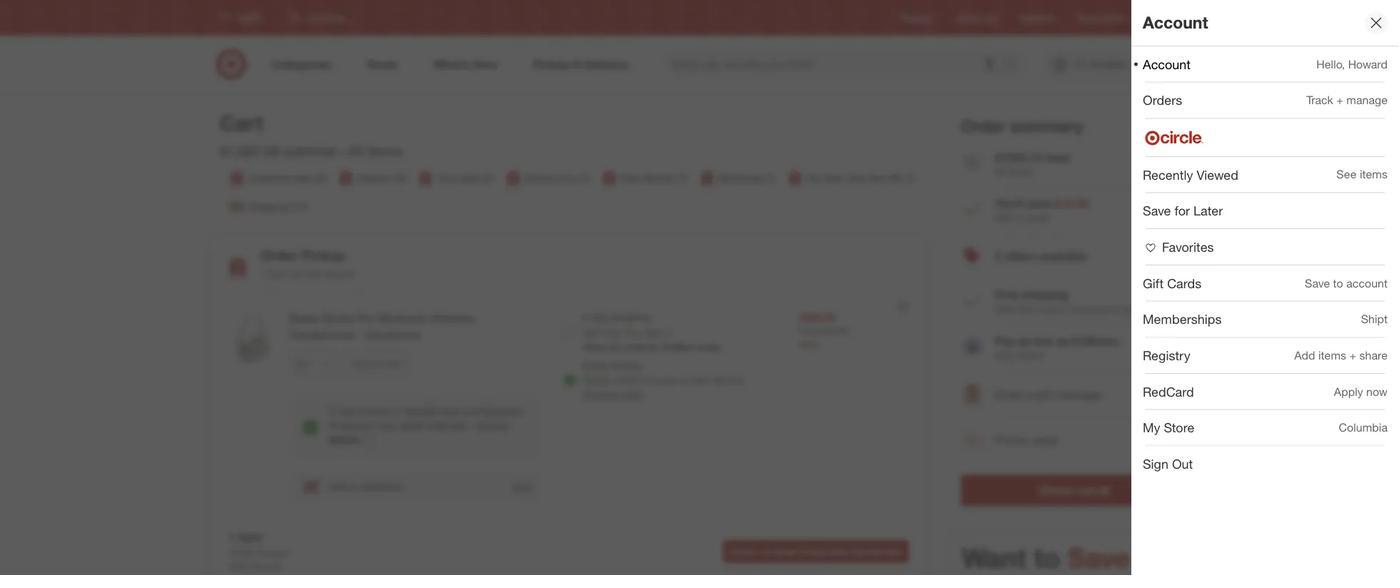 Task type: vqa. For each thing, say whether or not it's contained in the screenshot.
today
yes



Task type: describe. For each thing, give the bounding box(es) containing it.
0 horizontal spatial +
[[1337, 93, 1344, 107]]

account
[[1347, 276, 1388, 290]]

save left 5%
[[1068, 541, 1130, 575]]

burnie inside order pickup 1 item at glen burnie
[[326, 268, 355, 280]]

find stores link
[[1148, 12, 1191, 24]]

promo
[[996, 434, 1029, 448]]

12:00pm
[[661, 342, 695, 353]]

save for save to account
[[1305, 276, 1331, 290]]

studio
[[322, 312, 355, 326]]

change store button
[[583, 388, 643, 402]]

(12)
[[291, 200, 307, 213]]

3
[[1018, 211, 1024, 224]]

free
[[996, 288, 1019, 302]]

0 horizontal spatial add button
[[512, 480, 532, 494]]

3 (1) from the left
[[765, 172, 776, 184]]

items for add
[[1319, 349, 1347, 363]]

($200-
[[400, 420, 429, 432]]

bluetooth
[[379, 312, 428, 326]]

email a gift message
[[996, 388, 1102, 402]]

1 horizontal spatial +
[[1350, 349, 1357, 363]]

order inside button
[[774, 547, 797, 557]]

thu,
[[624, 327, 643, 340]]

substitute
[[358, 481, 402, 493]]

sandstone
[[365, 328, 421, 342]]

dc new york ave ne (1)
[[807, 172, 915, 184]]

hi, howard
[[1076, 58, 1125, 70]]

waldorf (3)
[[357, 172, 406, 184]]

columbia for columbia
[[1339, 421, 1388, 435]]

sign out link
[[1132, 447, 1400, 482]]

weekly ad
[[957, 12, 997, 23]]

my store
[[1143, 420, 1195, 436]]

shipping
[[249, 200, 288, 213]]

recently
[[1143, 167, 1194, 182]]

sign
[[1143, 457, 1169, 472]]

today
[[697, 342, 720, 353]]

ave
[[869, 172, 885, 184]]

find
[[1148, 12, 1164, 23]]

favorites
[[1163, 239, 1214, 255]]

howard for hi, howard
[[1090, 58, 1125, 70]]

items for 25
[[368, 143, 403, 159]]

shipping inside 2-day shipping get it by thu, dec 7 when you order by 12:00pm today
[[611, 311, 650, 324]]

item inside button
[[885, 547, 903, 557]]

add for add items + share
[[1295, 349, 1316, 363]]

none radio inside cart item ready to fulfill "group"
[[563, 325, 577, 339]]

target
[[1077, 12, 1100, 23]]

Service plan for Beats Studio Pro Bluetooth Wireless Headphones - Sandstone checkbox
[[304, 421, 318, 435]]

0 horizontal spatial by
[[610, 327, 621, 340]]

bethesda
[[719, 172, 762, 184]]

add for add a substitute
[[329, 481, 347, 493]]

manage
[[1347, 93, 1388, 107]]

you
[[607, 342, 622, 353]]

it
[[602, 327, 607, 340]]

at inside order pickup 1 item at glen burnie
[[291, 268, 300, 280]]

Store pickup radio
[[563, 374, 577, 388]]

within
[[614, 374, 641, 387]]

see items
[[1337, 168, 1388, 182]]

offers
[[1005, 249, 1036, 263]]

hours
[[652, 374, 677, 387]]

with inside pay as low as $126/mo. with affirm
[[996, 350, 1015, 362]]

save for save for later
[[1143, 203, 1172, 219]]

columbia for columbia (2)
[[437, 172, 480, 184]]

2 (2) from the left
[[483, 172, 494, 184]]

track
[[1307, 93, 1334, 107]]

viewed
[[1197, 167, 1239, 182]]

order pickup 1 item at glen burnie
[[261, 247, 355, 280]]

1 (2) from the left
[[315, 172, 326, 184]]

2 offers available
[[996, 249, 1087, 263]]

2 offers available button
[[961, 234, 1188, 280]]

add for the left add button
[[512, 481, 531, 493]]

summary
[[1011, 116, 1084, 136]]

weekly ad link
[[957, 12, 997, 24]]

add for right add button
[[1167, 434, 1188, 448]]

a for add
[[350, 481, 355, 493]]

order for order summary
[[961, 116, 1006, 136]]

redcard inside "account" dialog
[[1143, 384, 1195, 400]]

ready
[[583, 374, 611, 387]]

$349.99
[[817, 326, 848, 336]]

save for later
[[1143, 203, 1224, 219]]

redcard link
[[1020, 12, 1054, 24]]

plan
[[378, 420, 398, 432]]

stores
[[1167, 12, 1191, 23]]

save for later button
[[346, 352, 409, 375]]

25
[[349, 143, 364, 159]]

track + manage
[[1307, 93, 1388, 107]]

2 as from the left
[[1056, 335, 1069, 349]]

available
[[1040, 249, 1087, 263]]

store
[[1164, 420, 1195, 436]]

wireless
[[431, 312, 475, 326]]

check out all
[[1039, 484, 1110, 498]]

check out order pickup (glen burnie) item button
[[723, 540, 909, 563]]

gift cards
[[1143, 276, 1202, 291]]

$35
[[1018, 303, 1034, 316]]

favorites link
[[1132, 229, 1400, 265]]

headphones inside beats studio pro bluetooth wireless headphones - sandstone
[[289, 328, 355, 342]]

charlotte east (2)
[[249, 172, 326, 184]]

search button
[[999, 49, 1034, 83]]

bethesda (1)
[[719, 172, 776, 184]]

free shipping with $35 orders* (exclusions apply)
[[996, 288, 1152, 316]]

order for order pickup 1 item at glen burnie
[[261, 247, 298, 264]]

share
[[1360, 349, 1388, 363]]

order inside '1 item order pickup glen burnie'
[[229, 546, 255, 559]]

ellicott
[[525, 172, 555, 184]]

2 inside order pickup ready within 2 hours at glen burnie change store
[[643, 374, 649, 387]]

pickup inside button
[[800, 547, 827, 557]]

1 account from the top
[[1143, 13, 1209, 33]]

save for later
[[352, 358, 403, 369]]

with inside free shipping with $35 orders* (exclusions apply)
[[996, 303, 1015, 316]]

check for order summary
[[1039, 484, 1074, 498]]

charlotte
[[249, 172, 290, 184]]

account hello, howard element
[[1143, 56, 1191, 72]]

out for 1
[[758, 547, 772, 557]]

circle
[[1103, 12, 1125, 23]]

7
[[666, 327, 672, 340]]

when
[[583, 342, 605, 353]]

1 horizontal spatial add button
[[1166, 432, 1188, 450]]

new
[[824, 172, 844, 184]]

a for email
[[1027, 388, 1033, 402]]

shipt
[[1362, 312, 1388, 326]]



Task type: locate. For each thing, give the bounding box(es) containing it.
glen inside '1 item order pickup glen burnie'
[[229, 561, 250, 573]]

shipping
[[1022, 288, 1069, 302], [611, 311, 650, 324]]

1 vertical spatial items
[[1360, 168, 1388, 182]]

2 horizontal spatial item
[[885, 547, 903, 557]]

cart item ready to fulfill group
[[212, 294, 926, 520]]

find stores
[[1148, 12, 1191, 23]]

0 vertical spatial columbia
[[437, 172, 480, 184]]

2 left the offers
[[996, 249, 1002, 263]]

registry inside "account" dialog
[[1143, 348, 1191, 363]]

1 horizontal spatial a
[[1027, 388, 1033, 402]]

0 horizontal spatial (2)
[[315, 172, 326, 184]]

to left account
[[1334, 276, 1344, 290]]

0 vertical spatial add button
[[1166, 432, 1188, 450]]

1 horizontal spatial for
[[1175, 203, 1190, 219]]

2 (1) from the left
[[677, 172, 688, 184]]

shipping up orders*
[[1022, 288, 1069, 302]]

1 item order pickup glen burnie
[[229, 531, 288, 573]]

out
[[1173, 457, 1194, 472]]

$499.99)
[[429, 420, 467, 432]]

1 horizontal spatial check
[[1039, 484, 1074, 498]]

(2) right east on the top left of the page
[[315, 172, 326, 184]]

glen inside order pickup 1 item at glen burnie
[[303, 268, 323, 280]]

1 horizontal spatial items
[[1319, 349, 1347, 363]]

save down recently
[[1143, 203, 1172, 219]]

0 horizontal spatial redcard
[[1020, 12, 1054, 23]]

burnie
[[645, 172, 674, 184], [326, 268, 355, 280], [715, 374, 744, 387], [253, 561, 282, 573]]

hi,
[[1076, 58, 1087, 70]]

at
[[291, 268, 300, 280], [680, 374, 688, 387]]

0 vertical spatial a
[[1027, 388, 1033, 402]]

1 horizontal spatial at
[[680, 374, 688, 387]]

0 vertical spatial to
[[1334, 276, 1344, 290]]

pickup inside order pickup ready within 2 hours at glen burnie change store
[[611, 360, 642, 373]]

dc
[[807, 172, 821, 184]]

items right "see"
[[1360, 168, 1388, 182]]

howard for hello, howard
[[1349, 57, 1388, 71]]

headphones down studio
[[289, 328, 355, 342]]

2 horizontal spatial items
[[1360, 168, 1388, 182]]

target circle
[[1077, 12, 1125, 23]]

for inside button
[[374, 358, 384, 369]]

1 vertical spatial +
[[1350, 349, 1357, 363]]

2
[[996, 249, 1002, 263], [643, 374, 649, 387], [329, 406, 335, 418]]

1 vertical spatial 1
[[229, 531, 236, 544]]

weekly
[[957, 12, 984, 23]]

save for later link
[[1132, 193, 1400, 229]]

(1)
[[579, 172, 589, 184], [677, 172, 688, 184], [765, 172, 776, 184], [904, 172, 915, 184]]

apply now
[[1335, 385, 1388, 399]]

registry link
[[902, 12, 934, 24]]

1 horizontal spatial 2
[[643, 374, 649, 387]]

items for see
[[1360, 168, 1388, 182]]

1 vertical spatial columbia
[[1339, 421, 1388, 435]]

1 vertical spatial to
[[1035, 541, 1061, 575]]

to for save
[[1334, 276, 1344, 290]]

a left gift
[[1027, 388, 1033, 402]]

(2)
[[315, 172, 326, 184], [483, 172, 494, 184]]

with down pay
[[996, 350, 1015, 362]]

1 horizontal spatial headphones
[[402, 406, 460, 418]]

1 horizontal spatial shipping
[[1022, 288, 1069, 302]]

0 horizontal spatial at
[[291, 268, 300, 280]]

redcard right ad
[[1020, 12, 1054, 23]]

1 horizontal spatial out
[[1077, 484, 1095, 498]]

ellicott city (1)
[[525, 172, 589, 184]]

headphones
[[289, 328, 355, 342], [402, 406, 460, 418]]

(1) right bethesda
[[765, 172, 776, 184]]

0 vertical spatial by
[[610, 327, 621, 340]]

memberships
[[1143, 312, 1222, 327]]

1 horizontal spatial redcard
[[1143, 384, 1195, 400]]

check out all button
[[961, 475, 1188, 507]]

1 vertical spatial for
[[374, 358, 384, 369]]

0 horizontal spatial shipping
[[611, 311, 650, 324]]

burnie)
[[853, 547, 882, 557]]

list containing charlotte east (2)
[[229, 170, 930, 215]]

1 vertical spatial add button
[[512, 480, 532, 494]]

1 horizontal spatial item
[[269, 268, 288, 280]]

to for want
[[1035, 541, 1061, 575]]

None radio
[[563, 325, 577, 339]]

1 horizontal spatial howard
[[1349, 57, 1388, 71]]

save left later
[[352, 358, 371, 369]]

1 vertical spatial at
[[680, 374, 688, 387]]

3 with from the top
[[996, 350, 1015, 362]]

at right "hours"
[[680, 374, 688, 387]]

2-day shipping get it by thu, dec 7 when you order by 12:00pm today
[[583, 311, 720, 353]]

(1) left bethesda
[[677, 172, 688, 184]]

check out order pickup (glen burnie) item
[[730, 547, 903, 557]]

for for later
[[1175, 203, 1190, 219]]

+ left share
[[1350, 349, 1357, 363]]

columbia down apply now
[[1339, 421, 1388, 435]]

1 vertical spatial redcard
[[1143, 384, 1195, 400]]

0 vertical spatial out
[[1077, 484, 1095, 498]]

2-
[[583, 311, 592, 324]]

at inside order pickup ready within 2 hours at glen burnie change store
[[680, 374, 688, 387]]

0 vertical spatial item
[[269, 268, 288, 280]]

1 (1) from the left
[[579, 172, 589, 184]]

0 vertical spatial account
[[1143, 13, 1209, 33]]

What can we help you find? suggestions appear below search field
[[663, 49, 1009, 80]]

0 vertical spatial 2
[[996, 249, 1002, 263]]

0 horizontal spatial -
[[358, 328, 362, 342]]

howard right hi,
[[1090, 58, 1125, 70]]

0 horizontal spatial to
[[1035, 541, 1061, 575]]

save for save for later
[[352, 358, 371, 369]]

you'll
[[996, 196, 1024, 210]]

0 vertical spatial headphones
[[289, 328, 355, 342]]

add button
[[1166, 432, 1188, 450], [512, 480, 532, 494]]

- down pro at the left of page
[[358, 328, 362, 342]]

beats studio pro bluetooth wireless headphones - sandstone image
[[224, 311, 281, 368]]

with down you'll
[[996, 211, 1015, 224]]

a left 'substitute'
[[350, 481, 355, 493]]

1 inside '1 item order pickup glen burnie'
[[229, 531, 236, 544]]

view favorites element
[[1143, 239, 1214, 255]]

beats
[[289, 312, 319, 326]]

for
[[1175, 203, 1190, 219], [374, 358, 384, 369]]

day
[[592, 311, 609, 324]]

save
[[1143, 203, 1172, 219], [1305, 276, 1331, 290], [352, 358, 371, 369], [1068, 541, 1130, 575]]

1 horizontal spatial by
[[649, 342, 658, 353]]

list
[[229, 170, 930, 215]]

shipping up thu, at the left
[[611, 311, 650, 324]]

you'll save $12.50 with 3 deals
[[996, 196, 1089, 224]]

2 left "hours"
[[643, 374, 649, 387]]

1 as from the left
[[1018, 335, 1031, 349]]

1 vertical spatial check
[[730, 547, 756, 557]]

subtotal
[[283, 143, 336, 159]]

now
[[1367, 385, 1388, 399]]

0 horizontal spatial item
[[239, 531, 263, 544]]

gift
[[1036, 388, 1052, 402]]

1 horizontal spatial registry
[[1143, 348, 1191, 363]]

item inside order pickup 1 item at glen burnie
[[269, 268, 288, 280]]

(1) right ne
[[904, 172, 915, 184]]

25 items
[[349, 143, 403, 159]]

account up account hello, howard element in the top right of the page
[[1143, 13, 1209, 33]]

0 vertical spatial registry
[[902, 12, 934, 23]]

at up beats
[[291, 268, 300, 280]]

$299.99
[[800, 311, 835, 324]]

0 vertical spatial shipping
[[1022, 288, 1069, 302]]

howard up manage
[[1349, 57, 1388, 71]]

deals
[[1027, 211, 1051, 224]]

york
[[847, 172, 866, 184]]

allstate
[[476, 420, 509, 432]]

0 horizontal spatial howard
[[1090, 58, 1125, 70]]

a inside "group"
[[350, 481, 355, 493]]

1 horizontal spatial columbia
[[1339, 421, 1388, 435]]

burnie inside order pickup ready within 2 hours at glen burnie change store
[[715, 374, 744, 387]]

glen inside order pickup ready within 2 hours at glen burnie change store
[[691, 374, 712, 387]]

2 account from the top
[[1143, 56, 1191, 72]]

1 vertical spatial item
[[239, 531, 263, 544]]

$12.50
[[1055, 196, 1089, 210]]

code
[[1032, 434, 1058, 448]]

recently viewed
[[1143, 167, 1239, 182]]

sign out
[[1143, 457, 1194, 472]]

affirm image
[[961, 338, 984, 360], [963, 340, 982, 354]]

later
[[1194, 203, 1224, 219]]

$29.00
[[329, 434, 359, 447]]

registry
[[902, 12, 934, 23], [1143, 348, 1191, 363]]

later
[[386, 358, 403, 369]]

0 horizontal spatial check
[[730, 547, 756, 557]]

0 horizontal spatial headphones
[[289, 328, 355, 342]]

for for later
[[374, 358, 384, 369]]

1 vertical spatial a
[[350, 481, 355, 493]]

registry down memberships
[[1143, 348, 1191, 363]]

out for order summary
[[1077, 484, 1095, 498]]

save
[[1027, 196, 1052, 210]]

2 for 2 offers available
[[996, 249, 1002, 263]]

order inside order pickup 1 item at glen burnie
[[261, 247, 298, 264]]

0 vertical spatial redcard
[[1020, 12, 1054, 23]]

all
[[1098, 484, 1110, 498]]

0 horizontal spatial out
[[758, 547, 772, 557]]

reg
[[800, 326, 815, 336]]

2 left year
[[329, 406, 335, 418]]

headphones inside the 2 year premium headphones and speakers protection plan ($200-$499.99) - allstate
[[402, 406, 460, 418]]

shipping inside free shipping with $35 orders* (exclusions apply)
[[1022, 288, 1069, 302]]

gift
[[1143, 276, 1164, 291]]

0 vertical spatial check
[[1039, 484, 1074, 498]]

1 vertical spatial shipping
[[611, 311, 650, 324]]

1 horizontal spatial as
[[1056, 335, 1069, 349]]

by down dec
[[649, 342, 658, 353]]

account up orders
[[1143, 56, 1191, 72]]

- inside beats studio pro bluetooth wireless headphones - sandstone
[[358, 328, 362, 342]]

for inside "account" dialog
[[1175, 203, 1190, 219]]

columbia inside "account" dialog
[[1339, 421, 1388, 435]]

with inside you'll save $12.50 with 3 deals
[[996, 211, 1015, 224]]

to right want
[[1035, 541, 1061, 575]]

0 vertical spatial items
[[368, 143, 403, 159]]

beats studio pro bluetooth wireless headphones - sandstone
[[289, 312, 475, 342]]

0 vertical spatial with
[[996, 211, 1015, 224]]

redcard
[[1020, 12, 1054, 23], [1143, 384, 1195, 400]]

1 vertical spatial -
[[470, 420, 473, 432]]

by right the it
[[610, 327, 621, 340]]

1 vertical spatial account
[[1143, 56, 1191, 72]]

$1,287.56 subtotal
[[220, 143, 336, 159]]

(2) left ellicott
[[483, 172, 494, 184]]

1 with from the top
[[996, 211, 1015, 224]]

with down free
[[996, 303, 1015, 316]]

1 vertical spatial out
[[758, 547, 772, 557]]

beats studio pro bluetooth wireless headphones - sandstone link
[[289, 311, 540, 343]]

0 vertical spatial 1
[[261, 268, 266, 280]]

store
[[621, 389, 643, 401]]

order inside order pickup ready within 2 hours at glen burnie change store
[[583, 360, 609, 373]]

2 vertical spatial item
[[885, 547, 903, 557]]

change
[[583, 389, 618, 401]]

waldorf
[[357, 172, 392, 184]]

2 vertical spatial 2
[[329, 406, 335, 418]]

1 vertical spatial with
[[996, 303, 1015, 316]]

as
[[1018, 335, 1031, 349], [1056, 335, 1069, 349]]

headphones up ($200-
[[402, 406, 460, 418]]

burnie inside '1 item order pickup glen burnie'
[[253, 561, 282, 573]]

0 vertical spatial for
[[1175, 203, 1190, 219]]

0 vertical spatial -
[[358, 328, 362, 342]]

2 inside the 2 year premium headphones and speakers protection plan ($200-$499.99) - allstate
[[329, 406, 335, 418]]

$126/mo.
[[1072, 335, 1121, 349]]

add inside "account" dialog
[[1295, 349, 1316, 363]]

1 horizontal spatial 1
[[261, 268, 266, 280]]

0 vertical spatial at
[[291, 268, 300, 280]]

0 horizontal spatial items
[[368, 143, 403, 159]]

0 horizontal spatial columbia
[[437, 172, 480, 184]]

1 inside order pickup 1 item at glen burnie
[[261, 268, 266, 280]]

0 horizontal spatial 2
[[329, 406, 335, 418]]

promo code
[[996, 434, 1058, 448]]

2 with from the top
[[996, 303, 1015, 316]]

1 vertical spatial headphones
[[402, 406, 460, 418]]

ne
[[888, 172, 902, 184]]

save left account
[[1305, 276, 1331, 290]]

columbia right the (3)
[[437, 172, 480, 184]]

0 horizontal spatial for
[[374, 358, 384, 369]]

5%
[[1138, 541, 1179, 575]]

check for 1
[[730, 547, 756, 557]]

1 horizontal spatial -
[[470, 420, 473, 432]]

- down and
[[470, 420, 473, 432]]

registry left weekly in the top right of the page
[[902, 12, 934, 23]]

pickup inside order pickup 1 item at glen burnie
[[301, 247, 345, 264]]

howard inside "account" dialog
[[1349, 57, 1388, 71]]

(1) right city at top
[[579, 172, 589, 184]]

item inside '1 item order pickup glen burnie'
[[239, 531, 263, 544]]

as right low
[[1056, 335, 1069, 349]]

low
[[1034, 335, 1053, 349]]

2 vertical spatial items
[[1319, 349, 1347, 363]]

1 horizontal spatial (2)
[[483, 172, 494, 184]]

1 vertical spatial by
[[649, 342, 658, 353]]

as up affirm
[[1018, 335, 1031, 349]]

pickup inside '1 item order pickup glen burnie'
[[258, 546, 288, 559]]

orders*
[[1037, 303, 1069, 316]]

0 horizontal spatial 1
[[229, 531, 236, 544]]

items up waldorf (3)
[[368, 143, 403, 159]]

redcard up my store
[[1143, 384, 1195, 400]]

items up 'apply'
[[1319, 349, 1347, 363]]

0 horizontal spatial a
[[350, 481, 355, 493]]

- inside the 2 year premium headphones and speakers protection plan ($200-$499.99) - allstate
[[470, 420, 473, 432]]

1 vertical spatial registry
[[1143, 348, 1191, 363]]

2 for 2 year premium headphones and speakers protection plan ($200-$499.99) - allstate
[[329, 406, 335, 418]]

0 horizontal spatial as
[[1018, 335, 1031, 349]]

1 vertical spatial 2
[[643, 374, 649, 387]]

2 horizontal spatial 2
[[996, 249, 1002, 263]]

to inside "account" dialog
[[1334, 276, 1344, 290]]

0 vertical spatial +
[[1337, 93, 1344, 107]]

order for order pickup ready within 2 hours at glen burnie change store
[[583, 360, 609, 373]]

account dialog
[[1132, 0, 1400, 576]]

+ right track
[[1337, 93, 1344, 107]]

0 horizontal spatial registry
[[902, 12, 934, 23]]

4 (1) from the left
[[904, 172, 915, 184]]

1 horizontal spatial to
[[1334, 276, 1344, 290]]

2 inside button
[[996, 249, 1002, 263]]

save inside button
[[352, 358, 371, 369]]

order
[[625, 342, 646, 353]]

see
[[1337, 168, 1357, 182]]

2 vertical spatial with
[[996, 350, 1015, 362]]

cart
[[220, 110, 264, 135]]

save to account
[[1305, 276, 1388, 290]]

get
[[583, 327, 599, 340]]

want to save 5%
[[962, 541, 1179, 575]]



